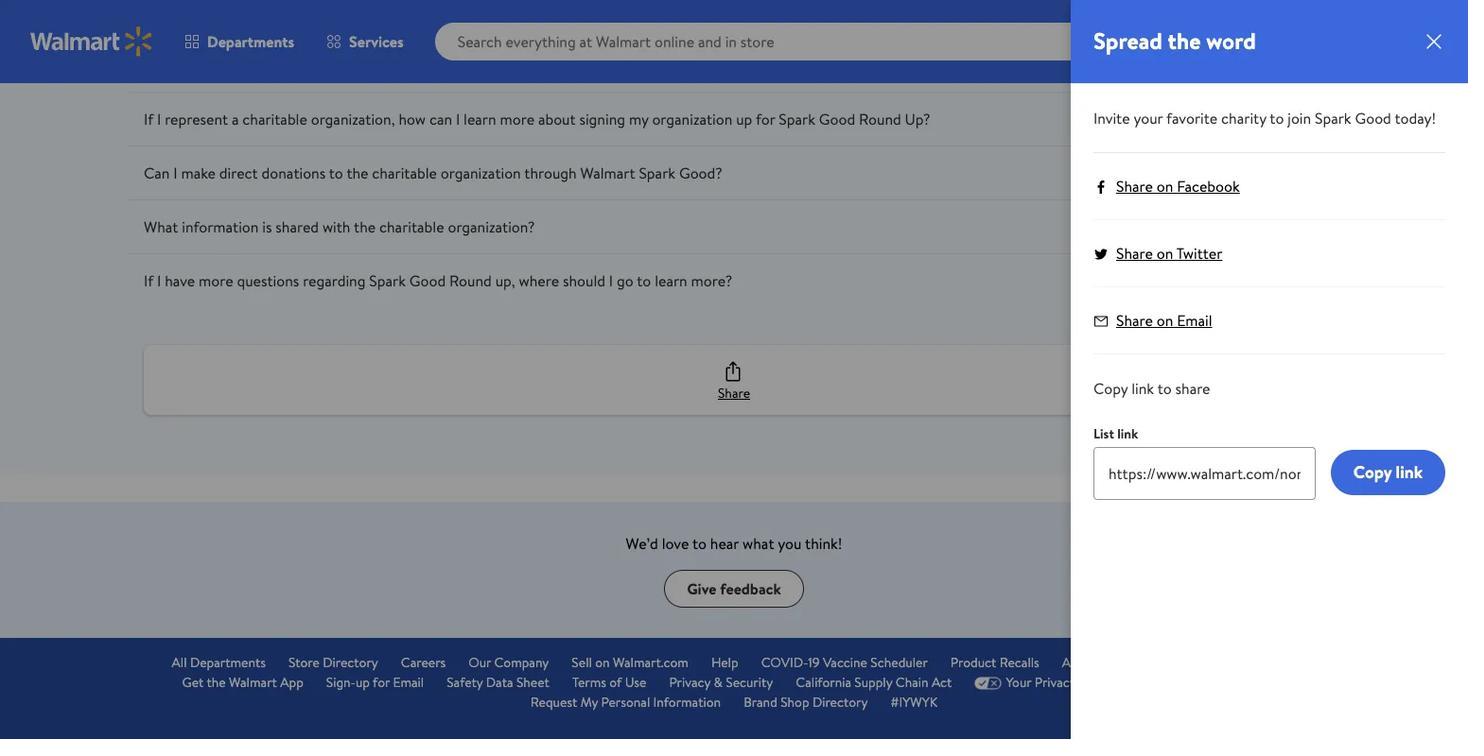 Task type: describe. For each thing, give the bounding box(es) containing it.
product recalls
[[951, 654, 1040, 673]]

0 vertical spatial walmart
[[581, 163, 636, 184]]

share on email
[[1117, 310, 1213, 331]]

app
[[280, 674, 304, 693]]

list link
[[1094, 425, 1139, 444]]

1 horizontal spatial more
[[500, 109, 535, 130]]

twitter
[[1177, 243, 1223, 264]]

on for facebook
[[1157, 176, 1174, 197]]

how
[[144, 55, 174, 76]]

through
[[525, 163, 577, 184]]

on for walmart.com
[[595, 654, 610, 673]]

19
[[808, 654, 820, 673]]

word
[[1207, 25, 1256, 57]]

my
[[581, 694, 598, 713]]

0 vertical spatial my
[[371, 1, 391, 22]]

help
[[712, 654, 739, 673]]

there
[[171, 1, 207, 22]]

walmart image
[[30, 26, 153, 57]]

terms of use link
[[572, 674, 647, 694]]

represent
[[165, 109, 228, 130]]

Search search field
[[435, 23, 1139, 61]]

good inside spread the word dialog
[[1355, 108, 1392, 129]]

link for list link
[[1118, 425, 1139, 444]]

will
[[144, 1, 168, 22]]

the right with
[[354, 217, 376, 238]]

to left join
[[1270, 108, 1284, 129]]

link for copy link
[[1396, 461, 1423, 484]]

email inside spread the word dialog
[[1177, 310, 1213, 331]]

walmart inside accessibility get the walmart app
[[229, 674, 277, 693]]

brand
[[744, 694, 778, 713]]

all departments
[[172, 654, 266, 673]]

accessibility link
[[1062, 654, 1133, 674]]

spark down walmart site-wide search field
[[779, 109, 816, 130]]

sell on walmart.com link
[[572, 654, 689, 674]]

not
[[631, 1, 653, 22]]

sign-up for email
[[326, 674, 424, 693]]

share on facebook button
[[1094, 176, 1240, 197]]

0 horizontal spatial directory
[[323, 654, 378, 673]]

sheet
[[517, 674, 550, 693]]

safety
[[447, 674, 483, 693]]

0 horizontal spatial up
[[356, 674, 370, 693]]

california supply chain act
[[796, 674, 952, 693]]

request my personal information
[[531, 694, 721, 713]]

join
[[1288, 108, 1312, 129]]

request
[[531, 694, 578, 713]]

0 horizontal spatial where
[[327, 1, 368, 22]]

1 vertical spatial my
[[629, 109, 649, 130]]

should
[[563, 271, 606, 292]]

love
[[662, 534, 689, 555]]

our company
[[469, 654, 549, 673]]

of
[[610, 674, 622, 693]]

share on email link
[[1094, 310, 1213, 331]]

be
[[210, 1, 227, 22]]

charitable down how
[[372, 163, 437, 184]]

#iywyk
[[891, 694, 938, 713]]

is
[[262, 217, 272, 238]]

get
[[182, 674, 204, 693]]

all departments link
[[172, 654, 266, 674]]

store directory
[[289, 654, 378, 673]]

spark right in
[[406, 55, 442, 76]]

donation?
[[733, 1, 798, 22]]

how
[[399, 109, 426, 130]]

0 vertical spatial round
[[486, 55, 528, 76]]

your privacy choices
[[1006, 674, 1125, 693]]

vaccine
[[823, 654, 868, 673]]

can
[[144, 163, 170, 184]]

1 horizontal spatial up
[[736, 109, 753, 130]]

think!
[[805, 534, 843, 555]]

organization?
[[448, 217, 535, 238]]

copy link to share
[[1094, 379, 1211, 399]]

careers
[[401, 654, 446, 673]]

List link text field
[[1094, 448, 1316, 501]]

our company link
[[469, 654, 549, 674]]

recalls
[[1000, 654, 1040, 673]]

link for copy link to share
[[1132, 379, 1155, 399]]

sign-
[[326, 674, 356, 693]]

selected
[[395, 1, 450, 22]]

1 vertical spatial for
[[373, 674, 390, 693]]

un-
[[206, 55, 228, 76]]

your
[[1006, 674, 1032, 693]]

product recalls link
[[951, 654, 1040, 674]]

facebook
[[1177, 176, 1240, 197]]

spark right 'regarding'
[[369, 271, 406, 292]]

brand shop directory
[[744, 694, 868, 713]]

get the walmart app link
[[182, 674, 304, 694]]

participating
[[304, 55, 387, 76]]

covid-19 vaccine scheduler link
[[761, 654, 928, 674]]

store directory link
[[289, 654, 378, 674]]

shared
[[276, 217, 319, 238]]

good down will there be circumstances where my selected charitable organization will not receive the donation?
[[446, 55, 482, 76]]

covid-
[[761, 654, 808, 673]]

1 vertical spatial learn
[[655, 271, 688, 292]]

charitable right the selected
[[453, 1, 518, 22]]

will there be circumstances where my selected charitable organization will not receive the donation?
[[144, 1, 798, 22]]

safety data sheet link
[[447, 674, 550, 694]]

we'd
[[626, 534, 658, 555]]

1 vertical spatial directory
[[813, 694, 868, 713]]

personal
[[601, 694, 650, 713]]

copy for copy link to share
[[1094, 379, 1128, 399]]

california
[[796, 674, 852, 693]]

how do i un-enroll from participating in spark good round up?
[[144, 55, 555, 76]]

do
[[178, 55, 194, 76]]

0 horizontal spatial more
[[199, 271, 233, 292]]

good?
[[679, 163, 723, 184]]

share on twitter button
[[1094, 243, 1223, 264]]

departments
[[190, 654, 266, 673]]

to left the share
[[1158, 379, 1172, 399]]



Task type: locate. For each thing, give the bounding box(es) containing it.
more right the have
[[199, 271, 233, 292]]

privacy & security
[[669, 674, 773, 693]]

where up participating
[[327, 1, 368, 22]]

2 horizontal spatial organization
[[652, 109, 733, 130]]

copy for copy link
[[1354, 461, 1392, 484]]

more?
[[691, 271, 733, 292]]

your privacy choices link
[[975, 674, 1125, 694]]

1 vertical spatial organization
[[652, 109, 733, 130]]

round left up?
[[859, 109, 902, 130]]

security
[[726, 674, 773, 693]]

request my personal information link
[[531, 694, 721, 714]]

up down store directory
[[356, 674, 370, 693]]

0 horizontal spatial organization
[[441, 163, 521, 184]]

to right love
[[693, 534, 707, 555]]

up down walmart site-wide search field
[[736, 109, 753, 130]]

charitable
[[453, 1, 518, 22], [242, 109, 307, 130], [372, 163, 437, 184], [379, 217, 444, 238]]

on for twitter
[[1157, 243, 1174, 264]]

1 privacy from the left
[[669, 674, 711, 693]]

learn
[[464, 109, 496, 130], [655, 271, 688, 292]]

1 horizontal spatial learn
[[655, 271, 688, 292]]

1 vertical spatial more
[[199, 271, 233, 292]]

copy link
[[1354, 461, 1423, 484]]

give feedback button
[[664, 571, 804, 609]]

spread
[[1094, 25, 1163, 57]]

good left up?
[[819, 109, 856, 130]]

with
[[323, 217, 351, 238]]

where right up,
[[519, 271, 559, 292]]

&
[[714, 674, 723, 693]]

0 vertical spatial learn
[[464, 109, 496, 130]]

what
[[144, 217, 178, 238]]

privacy up information
[[669, 674, 711, 693]]

walmart.com
[[613, 654, 689, 673]]

1 vertical spatial up
[[356, 674, 370, 693]]

1 if from the top
[[144, 109, 153, 130]]

to
[[1270, 108, 1284, 129], [329, 163, 343, 184], [637, 271, 651, 292], [1158, 379, 1172, 399], [693, 534, 707, 555]]

information
[[182, 217, 259, 238]]

share button
[[718, 361, 750, 403]]

1 horizontal spatial email
[[1177, 310, 1213, 331]]

1 horizontal spatial walmart
[[581, 163, 636, 184]]

1 horizontal spatial where
[[519, 271, 559, 292]]

make
[[181, 163, 216, 184]]

more
[[500, 109, 535, 130], [199, 271, 233, 292]]

0 vertical spatial if
[[144, 109, 153, 130]]

terms
[[572, 674, 607, 693]]

feedback
[[720, 579, 781, 600]]

1 vertical spatial copy
[[1354, 461, 1392, 484]]

email down twitter at the top of page
[[1177, 310, 1213, 331]]

from
[[269, 55, 301, 76]]

1 horizontal spatial for
[[756, 109, 775, 130]]

the left word
[[1168, 25, 1201, 57]]

1 horizontal spatial directory
[[813, 694, 868, 713]]

if i represent a charitable organization, how can i learn more about signing my organization up for spark good round up?
[[144, 109, 931, 130]]

share
[[1176, 379, 1211, 399]]

my right signing
[[629, 109, 649, 130]]

privacy inside the privacy & security link
[[669, 674, 711, 693]]

privacy choices icon image
[[975, 677, 1002, 691]]

on for email
[[1157, 310, 1174, 331]]

the
[[708, 1, 730, 22], [1168, 25, 1201, 57], [347, 163, 369, 184], [354, 217, 376, 238], [207, 674, 226, 693]]

0 vertical spatial more
[[500, 109, 535, 130]]

share on facebook
[[1117, 176, 1240, 197]]

enroll
[[228, 55, 265, 76]]

spread the word dialog
[[1071, 0, 1469, 740]]

spark left good?
[[639, 163, 676, 184]]

the down organization,
[[347, 163, 369, 184]]

favorite
[[1167, 108, 1218, 129]]

for down walmart site-wide search field
[[756, 109, 775, 130]]

share on twitter
[[1117, 243, 1223, 264]]

if i have more questions regarding spark good round up, where should i go to learn more?
[[144, 271, 733, 292]]

all
[[172, 654, 187, 673]]

on left twitter at the top of page
[[1157, 243, 1174, 264]]

$529.30
[[1408, 46, 1440, 60]]

sell on walmart.com
[[572, 654, 689, 673]]

can
[[430, 109, 452, 130]]

0 vertical spatial up
[[736, 109, 753, 130]]

organization
[[522, 1, 602, 22], [652, 109, 733, 130], [441, 163, 521, 184]]

if for if i have more questions regarding spark good round up, where should i go to learn more?
[[144, 271, 153, 292]]

share for share on twitter
[[1117, 243, 1153, 264]]

#iywyk link
[[891, 694, 938, 714]]

0 horizontal spatial my
[[371, 1, 391, 22]]

a
[[232, 109, 239, 130]]

on right sell
[[595, 654, 610, 673]]

act
[[932, 674, 952, 693]]

on down share on twitter
[[1157, 310, 1174, 331]]

0 vertical spatial link
[[1132, 379, 1155, 399]]

link inside button
[[1396, 461, 1423, 484]]

list
[[1094, 425, 1115, 444]]

for right sign-
[[373, 674, 390, 693]]

if for if i represent a charitable organization, how can i learn more about signing my organization up for spark good round up?
[[144, 109, 153, 130]]

1 horizontal spatial organization
[[522, 1, 602, 22]]

2 vertical spatial round
[[450, 271, 492, 292]]

if left the have
[[144, 271, 153, 292]]

share for share on facebook
[[1117, 176, 1153, 197]]

2 if from the top
[[144, 271, 153, 292]]

accessibility get the walmart app
[[182, 654, 1133, 693]]

help link
[[712, 654, 739, 674]]

directory down california
[[813, 694, 868, 713]]

we'd love to hear what you think!
[[626, 534, 843, 555]]

sign-up for email link
[[326, 674, 424, 694]]

more left about
[[500, 109, 535, 130]]

1 vertical spatial email
[[393, 674, 424, 693]]

organization left will
[[522, 1, 602, 22]]

2 privacy from the left
[[1035, 674, 1076, 693]]

circumstances
[[230, 1, 324, 22]]

1 vertical spatial link
[[1118, 425, 1139, 444]]

1 vertical spatial round
[[859, 109, 902, 130]]

round left the up?
[[486, 55, 528, 76]]

to right the donations
[[329, 163, 343, 184]]

my
[[371, 1, 391, 22], [629, 109, 649, 130]]

spread the word
[[1094, 25, 1256, 57]]

1 horizontal spatial privacy
[[1035, 674, 1076, 693]]

organization,
[[311, 109, 395, 130]]

the right receive
[[708, 1, 730, 22]]

0 horizontal spatial for
[[373, 674, 390, 693]]

close dialog image
[[1423, 30, 1446, 53]]

4
[[1428, 21, 1435, 37]]

0 vertical spatial organization
[[522, 1, 602, 22]]

organization for not
[[522, 1, 602, 22]]

good left today!
[[1355, 108, 1392, 129]]

copy
[[1094, 379, 1128, 399], [1354, 461, 1392, 484]]

0 vertical spatial where
[[327, 1, 368, 22]]

you
[[778, 534, 802, 555]]

0 horizontal spatial learn
[[464, 109, 496, 130]]

spark right join
[[1315, 108, 1352, 129]]

careers link
[[401, 654, 446, 674]]

my left the selected
[[371, 1, 391, 22]]

to right go
[[637, 271, 651, 292]]

charitable right a
[[242, 109, 307, 130]]

1 vertical spatial if
[[144, 271, 153, 292]]

brand shop directory link
[[744, 694, 868, 714]]

1 horizontal spatial my
[[629, 109, 649, 130]]

0 horizontal spatial walmart
[[229, 674, 277, 693]]

give
[[687, 579, 717, 600]]

go
[[617, 271, 634, 292]]

0 horizontal spatial email
[[393, 674, 424, 693]]

0 vertical spatial directory
[[323, 654, 378, 673]]

email down careers
[[393, 674, 424, 693]]

organization up organization?
[[441, 163, 521, 184]]

walmart down departments
[[229, 674, 277, 693]]

the down 'all departments'
[[207, 674, 226, 693]]

learn left more?
[[655, 271, 688, 292]]

invite your favorite charity to join spark good today!
[[1094, 108, 1437, 129]]

on left facebook on the right
[[1157, 176, 1174, 197]]

use
[[625, 674, 647, 693]]

direct
[[219, 163, 258, 184]]

about
[[538, 109, 576, 130]]

choices
[[1080, 674, 1125, 693]]

directory up sign-
[[323, 654, 378, 673]]

organization up good?
[[652, 109, 733, 130]]

1 horizontal spatial copy
[[1354, 461, 1392, 484]]

email
[[1177, 310, 1213, 331], [393, 674, 424, 693]]

our
[[469, 654, 491, 673]]

give feedback
[[687, 579, 781, 600]]

organization for walmart
[[441, 163, 521, 184]]

good left up,
[[410, 271, 446, 292]]

Walmart Site-Wide search field
[[435, 23, 1139, 61]]

1 vertical spatial walmart
[[229, 674, 277, 693]]

privacy right your
[[1035, 674, 1076, 693]]

0 vertical spatial for
[[756, 109, 775, 130]]

walmart down signing
[[581, 163, 636, 184]]

signing
[[580, 109, 626, 130]]

1 vertical spatial where
[[519, 271, 559, 292]]

where
[[327, 1, 368, 22], [519, 271, 559, 292]]

privacy inside your privacy choices link
[[1035, 674, 1076, 693]]

hear
[[710, 534, 739, 555]]

0 horizontal spatial privacy
[[669, 674, 711, 693]]

spark inside spread the word dialog
[[1315, 108, 1352, 129]]

shop
[[781, 694, 810, 713]]

have
[[165, 271, 195, 292]]

the inside dialog
[[1168, 25, 1201, 57]]

0 vertical spatial copy
[[1094, 379, 1128, 399]]

data
[[486, 674, 513, 693]]

privacy & security link
[[669, 674, 773, 694]]

2 vertical spatial link
[[1396, 461, 1423, 484]]

the inside accessibility get the walmart app
[[207, 674, 226, 693]]

if left represent
[[144, 109, 153, 130]]

will
[[606, 1, 627, 22]]

share for share on email
[[1117, 310, 1153, 331]]

0 vertical spatial email
[[1177, 310, 1213, 331]]

directory
[[323, 654, 378, 673], [813, 694, 868, 713]]

0 horizontal spatial copy
[[1094, 379, 1128, 399]]

accessibility
[[1062, 654, 1133, 673]]

invite
[[1094, 108, 1130, 129]]

copy inside button
[[1354, 461, 1392, 484]]

2 vertical spatial organization
[[441, 163, 521, 184]]

learn right can
[[464, 109, 496, 130]]

round left up,
[[450, 271, 492, 292]]

supply
[[855, 674, 893, 693]]

4 $529.30
[[1408, 21, 1440, 60]]

california supply chain act link
[[796, 674, 952, 694]]

if
[[144, 109, 153, 130], [144, 271, 153, 292]]

charitable down 'can i make direct donations to the charitable organization through walmart spark good?'
[[379, 217, 444, 238]]



Task type: vqa. For each thing, say whether or not it's contained in the screenshot.
Account
no



